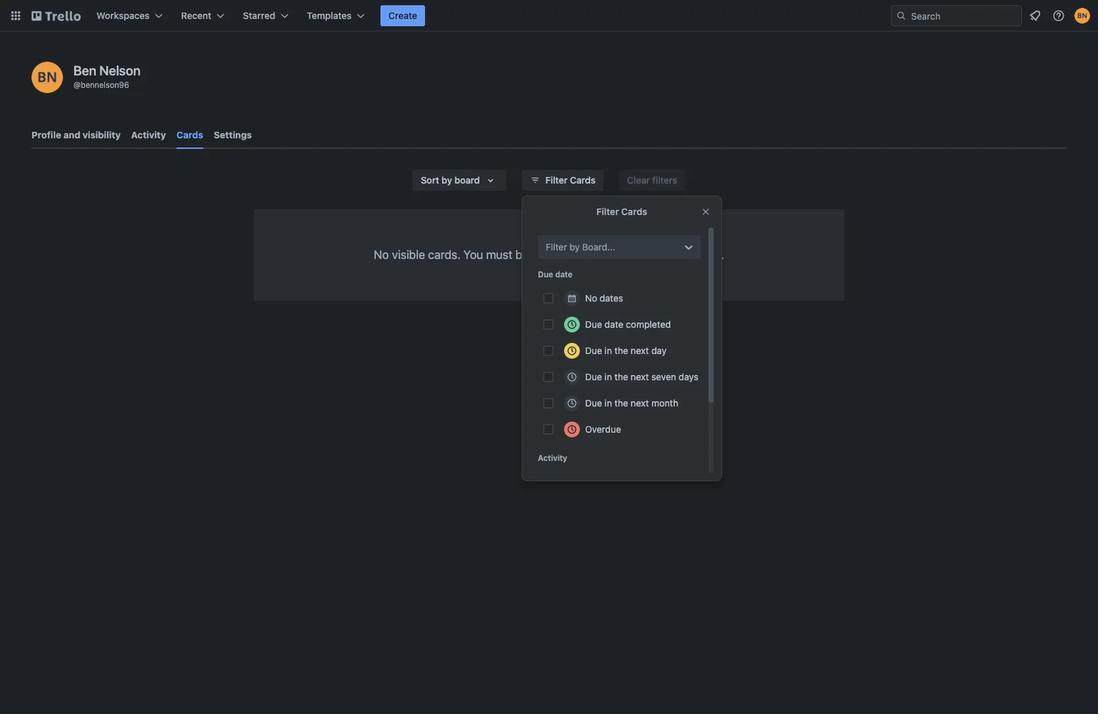 Task type: locate. For each thing, give the bounding box(es) containing it.
0 horizontal spatial by
[[442, 175, 452, 186]]

1 horizontal spatial activity
[[538, 453, 568, 463]]

due in the next seven days
[[585, 371, 699, 383]]

1 horizontal spatial filter cards
[[597, 206, 647, 217]]

cards
[[177, 129, 203, 140], [570, 175, 596, 186], [621, 206, 647, 217]]

1 horizontal spatial date
[[605, 319, 624, 330]]

cards inside filter cards button
[[570, 175, 596, 186]]

1 vertical spatial next
[[631, 371, 649, 383]]

in for due in the next seven days
[[605, 371, 612, 383]]

1 vertical spatial the
[[615, 371, 628, 383]]

starred button
[[235, 5, 296, 26]]

the down due in the next day
[[615, 371, 628, 383]]

workspaces button
[[89, 5, 171, 26]]

date for due date
[[555, 270, 573, 280]]

recent button
[[173, 5, 232, 26]]

1 vertical spatial filter cards
[[597, 206, 647, 217]]

next left the day at the right top of the page
[[631, 345, 649, 356]]

here.
[[698, 248, 725, 262]]

visibility
[[83, 129, 121, 140]]

1 next from the top
[[631, 345, 649, 356]]

2 vertical spatial in
[[605, 398, 612, 409]]

0 horizontal spatial no
[[374, 248, 389, 262]]

bennelson96
[[81, 80, 129, 90]]

filter
[[546, 175, 568, 186], [597, 206, 619, 217], [546, 241, 567, 253]]

be
[[516, 248, 529, 262]]

due in the next day
[[585, 345, 667, 356]]

primary element
[[0, 0, 1098, 31]]

3 the from the top
[[615, 398, 628, 409]]

2 vertical spatial cards
[[621, 206, 647, 217]]

board...
[[582, 241, 615, 253]]

dates
[[600, 293, 623, 304]]

by inside popup button
[[442, 175, 452, 186]]

back to home image
[[31, 5, 81, 26]]

in up overdue
[[605, 398, 612, 409]]

added
[[532, 248, 565, 262]]

board
[[455, 175, 480, 186]]

sort by board button
[[413, 170, 506, 191]]

1 horizontal spatial cards
[[570, 175, 596, 186]]

0 vertical spatial filter
[[546, 175, 568, 186]]

due down added
[[538, 270, 553, 280]]

to
[[568, 248, 579, 262], [645, 248, 655, 262]]

2 next from the top
[[631, 371, 649, 383]]

next
[[631, 345, 649, 356], [631, 371, 649, 383], [631, 398, 649, 409]]

in for due in the next day
[[605, 345, 612, 356]]

no for no visible cards. you must be added to a card for it to appear here.
[[374, 248, 389, 262]]

2 to from the left
[[645, 248, 655, 262]]

profile and visibility link
[[31, 123, 121, 147]]

to right it
[[645, 248, 655, 262]]

the down due date completed
[[615, 345, 628, 356]]

settings link
[[214, 123, 252, 147]]

overdue
[[585, 424, 621, 435]]

must
[[486, 248, 513, 262]]

0 vertical spatial by
[[442, 175, 452, 186]]

next left seven
[[631, 371, 649, 383]]

0 vertical spatial next
[[631, 345, 649, 356]]

cards down clear on the top of page
[[621, 206, 647, 217]]

1 the from the top
[[615, 345, 628, 356]]

cards left clear on the top of page
[[570, 175, 596, 186]]

3 next from the top
[[631, 398, 649, 409]]

ben nelson (bennelson96) image
[[31, 62, 63, 93]]

settings
[[214, 129, 252, 140]]

date for due date completed
[[605, 319, 624, 330]]

next left month
[[631, 398, 649, 409]]

2 vertical spatial filter
[[546, 241, 567, 253]]

due down the no dates
[[585, 319, 602, 330]]

you
[[464, 248, 483, 262]]

ben
[[73, 63, 96, 78]]

2 vertical spatial the
[[615, 398, 628, 409]]

sort
[[421, 175, 439, 186]]

no
[[374, 248, 389, 262], [585, 293, 597, 304]]

templates button
[[299, 5, 373, 26]]

the
[[615, 345, 628, 356], [615, 371, 628, 383], [615, 398, 628, 409]]

1 horizontal spatial no
[[585, 293, 597, 304]]

date
[[555, 270, 573, 280], [605, 319, 624, 330]]

in down due in the next day
[[605, 371, 612, 383]]

in down due date completed
[[605, 345, 612, 356]]

1 vertical spatial in
[[605, 371, 612, 383]]

due
[[538, 270, 553, 280], [585, 319, 602, 330], [585, 345, 602, 356], [585, 371, 602, 383], [585, 398, 602, 409]]

nelson
[[99, 63, 141, 78]]

no left dates
[[585, 293, 597, 304]]

0 vertical spatial filter cards
[[546, 175, 596, 186]]

filters
[[653, 175, 678, 186]]

by right sort
[[442, 175, 452, 186]]

0 horizontal spatial filter cards
[[546, 175, 596, 186]]

cards right "activity" link
[[177, 129, 203, 140]]

in
[[605, 345, 612, 356], [605, 371, 612, 383], [605, 398, 612, 409]]

0 horizontal spatial activity
[[131, 129, 166, 140]]

ben nelson (bennelson96) image
[[1075, 8, 1091, 24]]

0 horizontal spatial date
[[555, 270, 573, 280]]

the up overdue
[[615, 398, 628, 409]]

recent
[[181, 10, 211, 21]]

clear filters
[[627, 175, 678, 186]]

to left a at the right top of the page
[[568, 248, 579, 262]]

due down due date completed
[[585, 345, 602, 356]]

due for due in the next month
[[585, 398, 602, 409]]

cards.
[[428, 248, 461, 262]]

1 vertical spatial by
[[570, 241, 580, 253]]

1 vertical spatial cards
[[570, 175, 596, 186]]

open information menu image
[[1053, 9, 1066, 22]]

2 in from the top
[[605, 371, 612, 383]]

no left visible
[[374, 248, 389, 262]]

0 horizontal spatial to
[[568, 248, 579, 262]]

the for day
[[615, 345, 628, 356]]

clear filters button
[[619, 170, 685, 191]]

filter cards button
[[522, 170, 604, 191]]

0 vertical spatial date
[[555, 270, 573, 280]]

1 vertical spatial date
[[605, 319, 624, 330]]

completed
[[626, 319, 671, 330]]

due down due in the next day
[[585, 371, 602, 383]]

profile and visibility
[[31, 129, 121, 140]]

templates
[[307, 10, 352, 21]]

filter cards
[[546, 175, 596, 186], [597, 206, 647, 217]]

3 in from the top
[[605, 398, 612, 409]]

due up overdue
[[585, 398, 602, 409]]

due in the next month
[[585, 398, 679, 409]]

1 in from the top
[[605, 345, 612, 356]]

0 horizontal spatial cards
[[177, 129, 203, 140]]

0 vertical spatial no
[[374, 248, 389, 262]]

1 vertical spatial activity
[[538, 453, 568, 463]]

no for no dates
[[585, 293, 597, 304]]

by left a at the right top of the page
[[570, 241, 580, 253]]

by for sort
[[442, 175, 452, 186]]

sort by board
[[421, 175, 480, 186]]

days
[[679, 371, 699, 383]]

date down dates
[[605, 319, 624, 330]]

2 the from the top
[[615, 371, 628, 383]]

create
[[388, 10, 417, 21]]

date down no visible cards. you must be added to a card for it to appear here.
[[555, 270, 573, 280]]

search image
[[896, 10, 907, 21]]

2 vertical spatial next
[[631, 398, 649, 409]]

0 vertical spatial in
[[605, 345, 612, 356]]

activity
[[131, 129, 166, 140], [538, 453, 568, 463]]

0 vertical spatial cards
[[177, 129, 203, 140]]

by
[[442, 175, 452, 186], [570, 241, 580, 253]]

0 vertical spatial the
[[615, 345, 628, 356]]

1 horizontal spatial to
[[645, 248, 655, 262]]

1 horizontal spatial by
[[570, 241, 580, 253]]

1 vertical spatial no
[[585, 293, 597, 304]]



Task type: vqa. For each thing, say whether or not it's contained in the screenshot.
home icon
no



Task type: describe. For each thing, give the bounding box(es) containing it.
profile
[[31, 129, 61, 140]]

create button
[[381, 5, 425, 26]]

Search field
[[907, 6, 1022, 26]]

day
[[652, 345, 667, 356]]

for
[[618, 248, 632, 262]]

1 to from the left
[[568, 248, 579, 262]]

next for day
[[631, 345, 649, 356]]

cards link
[[177, 123, 203, 149]]

workspaces
[[96, 10, 150, 21]]

@
[[73, 80, 81, 90]]

due date completed
[[585, 319, 671, 330]]

the for month
[[615, 398, 628, 409]]

2 horizontal spatial cards
[[621, 206, 647, 217]]

filter by board...
[[546, 241, 615, 253]]

no visible cards. you must be added to a card for it to appear here.
[[374, 248, 725, 262]]

card
[[591, 248, 615, 262]]

filter inside filter cards button
[[546, 175, 568, 186]]

starred
[[243, 10, 275, 21]]

due for due in the next seven days
[[585, 371, 602, 383]]

no dates
[[585, 293, 623, 304]]

next for seven
[[631, 371, 649, 383]]

in for due in the next month
[[605, 398, 612, 409]]

visible
[[392, 248, 425, 262]]

due date
[[538, 270, 573, 280]]

0 notifications image
[[1028, 8, 1043, 24]]

the for seven
[[615, 371, 628, 383]]

seven
[[652, 371, 676, 383]]

clear
[[627, 175, 650, 186]]

activity link
[[131, 123, 166, 147]]

close popover image
[[701, 207, 711, 217]]

1 vertical spatial filter
[[597, 206, 619, 217]]

due for due date
[[538, 270, 553, 280]]

month
[[652, 398, 679, 409]]

next for month
[[631, 398, 649, 409]]

and
[[63, 129, 80, 140]]

by for filter
[[570, 241, 580, 253]]

due for due in the next day
[[585, 345, 602, 356]]

appear
[[658, 248, 695, 262]]

it
[[635, 248, 642, 262]]

a
[[582, 248, 588, 262]]

filter cards inside button
[[546, 175, 596, 186]]

due for due date completed
[[585, 319, 602, 330]]

0 vertical spatial activity
[[131, 129, 166, 140]]

ben nelson @ bennelson96
[[73, 63, 141, 90]]



